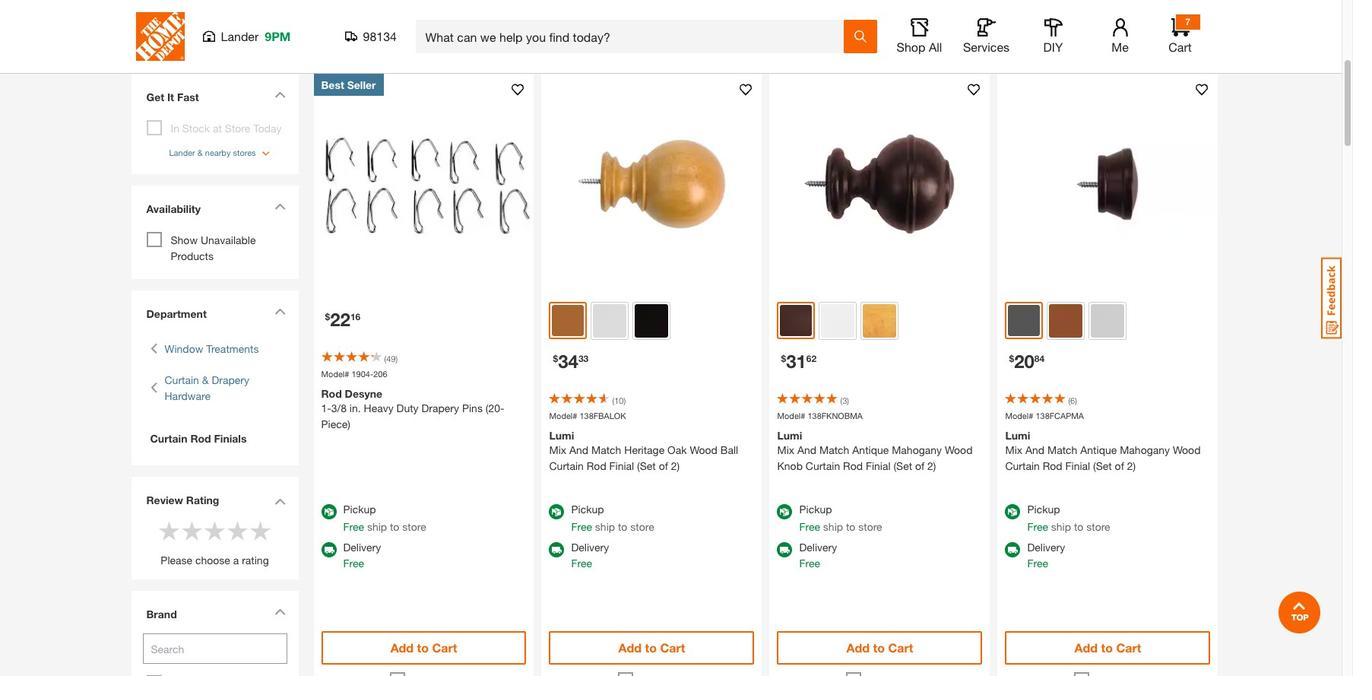 Task type: describe. For each thing, give the bounding box(es) containing it.
availability
[[146, 202, 201, 215]]

cart 7
[[1169, 16, 1192, 54]]

delivery for 31
[[800, 541, 837, 554]]

rod inside the lumi mix and match antique mahogany wood curtain rod finial (set of 2)
[[1043, 459, 1063, 472]]

2) for 31
[[928, 459, 936, 472]]

lumi for 34
[[549, 429, 574, 442]]

pickup free ship to store for 20
[[1028, 503, 1111, 533]]

department link
[[139, 298, 291, 329]]

curtain rod finials
[[150, 432, 247, 445]]

1 star symbol image from the left
[[181, 519, 203, 542]]

please
[[161, 554, 192, 567]]

2) inside the lumi mix and match antique mahogany wood curtain rod finial (set of 2)
[[1127, 459, 1136, 472]]

it
[[167, 90, 174, 103]]

6
[[1071, 395, 1075, 405]]

( 3 )
[[841, 395, 849, 405]]

unavailable
[[201, 233, 256, 246]]

in stock at store today link
[[171, 121, 282, 134]]

rod inside lumi mix and match heritage oak wood ball curtain rod finial (set of 2)
[[587, 459, 607, 472]]

duty
[[397, 402, 419, 414]]

back caret image
[[150, 341, 157, 357]]

(set for 34
[[637, 459, 656, 472]]

feedback link image
[[1322, 257, 1342, 339]]

store for 20
[[1087, 520, 1111, 533]]

ship for 34
[[595, 520, 615, 533]]

products
[[171, 249, 214, 262]]

results
[[150, 47, 199, 64]]

nearby
[[205, 147, 231, 157]]

$ for 34
[[553, 352, 558, 364]]

mix and match antique mahogany wood curtain rod finial (set of 2) image
[[998, 73, 1219, 294]]

add to cart button for 20
[[1006, 631, 1211, 665]]

cart for 34
[[660, 640, 685, 655]]

top
[[1136, 44, 1153, 57]]

model# for 31
[[778, 410, 806, 420]]

1 pickup free ship to store from the left
[[343, 503, 426, 533]]

lumi for 20
[[1006, 429, 1031, 442]]

best
[[321, 78, 344, 91]]

138fcapma
[[1036, 410, 1084, 420]]

antique for 20
[[1081, 443, 1117, 456]]

curtain & drapery hardware
[[165, 373, 249, 402]]

white image for 34
[[594, 304, 627, 337]]

stock
[[182, 121, 210, 134]]

(set inside the lumi mix and match antique mahogany wood curtain rod finial (set of 2)
[[1094, 459, 1112, 472]]

) for 20
[[1075, 395, 1077, 405]]

lumi mix and match antique mahogany wood knob curtain rod finial (set of 2)
[[778, 429, 973, 472]]

best seller
[[321, 78, 376, 91]]

pickup free ship to store for 34
[[571, 503, 654, 533]]

sellers
[[1156, 44, 1188, 57]]

16
[[350, 311, 361, 322]]

ship for 31
[[823, 520, 843, 533]]

mahogany for 20
[[1120, 443, 1170, 456]]

today
[[253, 121, 282, 134]]

1 ship from the left
[[367, 520, 387, 533]]

( up 206
[[384, 353, 386, 363]]

seller
[[347, 78, 376, 91]]

sort
[[1091, 44, 1111, 57]]

34
[[558, 350, 579, 371]]

delivery for 20
[[1028, 541, 1066, 554]]

(20-
[[486, 402, 504, 414]]

1 available shipping image from the left
[[321, 542, 336, 557]]

pickup for 34
[[571, 503, 604, 516]]

$ 20 84
[[1009, 350, 1045, 371]]

caret icon image for brand
[[274, 608, 286, 615]]

finial for 34
[[610, 459, 634, 472]]

138fbalok
[[580, 410, 626, 420]]

mix for 20
[[1006, 443, 1023, 456]]

in.
[[350, 402, 361, 414]]

window treatments link
[[165, 341, 259, 357]]

curtain & drapery hardware link
[[165, 372, 279, 404]]

show
[[171, 233, 198, 246]]

lumi mix and match antique mahogany wood curtain rod finial (set of 2)
[[1006, 429, 1201, 472]]

curtain inside the lumi mix and match antique mahogany wood curtain rod finial (set of 2)
[[1006, 459, 1040, 472]]

) for 34
[[624, 395, 626, 405]]

mix and match antique mahogany wood knob curtain rod finial (set of 2) image
[[770, 73, 990, 294]]

match for 34
[[592, 443, 622, 456]]

curtain inside curtain & drapery hardware
[[165, 373, 199, 386]]

1 add to cart from the left
[[391, 640, 457, 655]]

shop
[[897, 40, 926, 54]]

2 star symbol image from the left
[[203, 519, 226, 542]]

& for nearby
[[198, 147, 203, 157]]

wood for 34
[[690, 443, 718, 456]]

match for 20
[[1048, 443, 1078, 456]]

and for 20
[[1026, 443, 1045, 456]]

heritage
[[625, 443, 665, 456]]

pickup for 31
[[800, 503, 832, 516]]

$ 31 62
[[781, 350, 817, 371]]

delivery free for 31
[[800, 541, 837, 570]]

me
[[1112, 40, 1129, 54]]

the home depot logo image
[[136, 12, 184, 61]]

add to cart for 34
[[619, 640, 685, 655]]

add for 20
[[1075, 640, 1098, 655]]

curtain inside lumi mix and match antique mahogany wood knob curtain rod finial (set of 2)
[[806, 459, 840, 472]]

desyne
[[345, 387, 383, 400]]

What can we help you find today? search field
[[425, 21, 843, 52]]

diy
[[1044, 40, 1063, 54]]

heritage oak image
[[552, 305, 584, 336]]

2) for 34
[[671, 459, 680, 472]]

10
[[615, 395, 624, 405]]

Search text field
[[143, 633, 287, 664]]

in stock at store today
[[171, 121, 282, 134]]

me button
[[1096, 18, 1145, 55]]

rod desyne 1-3/8 in. heavy duty drapery pins (20- piece)
[[321, 387, 504, 430]]

model# 138fcapma
[[1006, 410, 1084, 420]]

available shipping image for 31
[[778, 542, 793, 557]]

please choose a rating
[[161, 554, 269, 567]]

pins
[[462, 402, 483, 414]]

$ 34 33
[[553, 350, 589, 371]]

add for 34
[[619, 640, 642, 655]]

delivery free for 34
[[571, 541, 609, 570]]

piece)
[[321, 417, 350, 430]]

98134 button
[[345, 29, 397, 44]]

brand
[[146, 608, 177, 621]]

31
[[786, 350, 807, 371]]

62
[[807, 352, 817, 364]]

model# for 20
[[1006, 410, 1034, 420]]

0 horizontal spatial 20
[[131, 47, 146, 64]]

get
[[146, 90, 164, 103]]

3
[[843, 395, 847, 405]]

add to cart for 20
[[1075, 640, 1142, 655]]

by:
[[1114, 44, 1128, 57]]

and for 34
[[570, 443, 589, 456]]

1 add from the left
[[391, 640, 414, 655]]

mix for 34
[[549, 443, 567, 456]]

lumi for 31
[[778, 429, 803, 442]]

of for 31
[[916, 459, 925, 472]]

$ for 22
[[325, 311, 330, 322]]

sort by: top sellers
[[1091, 44, 1188, 57]]

lumi mix and match heritage oak wood ball curtain rod finial (set of 2)
[[549, 429, 739, 472]]

add to cart button for 34
[[549, 631, 755, 665]]

rating
[[186, 494, 219, 506]]

1 add to cart button from the left
[[321, 631, 527, 665]]

services button
[[962, 18, 1011, 55]]

available for pickup image for 20
[[1006, 504, 1021, 519]]

1 delivery from the left
[[343, 541, 381, 554]]

rating
[[242, 554, 269, 567]]

rod left finials
[[190, 432, 211, 445]]

knob
[[778, 459, 803, 472]]



Task type: vqa. For each thing, say whether or not it's contained in the screenshot.


Task type: locate. For each thing, give the bounding box(es) containing it.
store
[[225, 121, 250, 134]]

3/8
[[331, 402, 347, 414]]

2 horizontal spatial white image
[[1092, 304, 1125, 337]]

wood for 20
[[1173, 443, 1201, 456]]

0 horizontal spatial heritage oak image
[[863, 304, 897, 337]]

lumi up knob
[[778, 429, 803, 442]]

ship for 20
[[1052, 520, 1071, 533]]

2 available shipping image from the left
[[778, 542, 793, 557]]

review rating
[[146, 494, 219, 506]]

2 horizontal spatial wood
[[1173, 443, 1201, 456]]

2 add from the left
[[619, 640, 642, 655]]

0 horizontal spatial star symbol image
[[158, 519, 181, 542]]

show unavailable products link
[[171, 233, 256, 262]]

0 horizontal spatial match
[[592, 443, 622, 456]]

20 results
[[131, 47, 199, 64]]

match inside lumi mix and match heritage oak wood ball curtain rod finial (set of 2)
[[592, 443, 622, 456]]

free for available for pickup icon related to 31
[[800, 520, 820, 533]]

and down model# 138fcapma
[[1026, 443, 1045, 456]]

1 lumi from the left
[[549, 429, 574, 442]]

lumi inside lumi mix and match antique mahogany wood knob curtain rod finial (set of 2)
[[778, 429, 803, 442]]

antique down the 138fknobma
[[853, 443, 889, 456]]

store for 31
[[859, 520, 883, 533]]

model# for 34
[[549, 410, 577, 420]]

) for 31
[[847, 395, 849, 405]]

free for available for pickup icon related to 20
[[1028, 520, 1049, 533]]

and inside the lumi mix and match antique mahogany wood curtain rod finial (set of 2)
[[1026, 443, 1045, 456]]

cart for 31
[[889, 640, 914, 655]]

match inside the lumi mix and match antique mahogany wood curtain rod finial (set of 2)
[[1048, 443, 1078, 456]]

lumi inside lumi mix and match heritage oak wood ball curtain rod finial (set of 2)
[[549, 429, 574, 442]]

drapery inside curtain & drapery hardware
[[212, 373, 249, 386]]

(set inside lumi mix and match antique mahogany wood knob curtain rod finial (set of 2)
[[894, 459, 913, 472]]

2 2) from the left
[[928, 459, 936, 472]]

&
[[198, 147, 203, 157], [202, 373, 209, 386]]

available for pickup image for available shipping icon at the bottom of the page
[[549, 504, 565, 519]]

( for 20
[[1069, 395, 1071, 405]]

( 6 )
[[1069, 395, 1077, 405]]

window treatments
[[165, 342, 259, 355]]

and for 31
[[798, 443, 817, 456]]

1 delivery free from the left
[[343, 541, 381, 570]]

3 add from the left
[[847, 640, 870, 655]]

lander left the 9pm
[[221, 29, 259, 43]]

0 horizontal spatial available for pickup image
[[321, 504, 336, 519]]

model# 138fknobma
[[778, 410, 863, 420]]

0 horizontal spatial available for pickup image
[[778, 504, 793, 519]]

free for available shipping image corresponding to 31
[[800, 557, 820, 570]]

1 of from the left
[[659, 459, 668, 472]]

add to cart button for 31
[[778, 631, 983, 665]]

2 match from the left
[[820, 443, 850, 456]]

match inside lumi mix and match antique mahogany wood knob curtain rod finial (set of 2)
[[820, 443, 850, 456]]

206
[[374, 368, 387, 378]]

wood inside the lumi mix and match antique mahogany wood curtain rod finial (set of 2)
[[1173, 443, 1201, 456]]

mahogany inside lumi mix and match antique mahogany wood knob curtain rod finial (set of 2)
[[892, 443, 942, 456]]

( for 34
[[613, 395, 615, 405]]

and
[[570, 443, 589, 456], [798, 443, 817, 456], [1026, 443, 1045, 456]]

1 store from the left
[[403, 520, 426, 533]]

match for 31
[[820, 443, 850, 456]]

0 horizontal spatial and
[[570, 443, 589, 456]]

$ for 31
[[781, 352, 786, 364]]

3 pickup from the left
[[800, 503, 832, 516]]

(set inside lumi mix and match heritage oak wood ball curtain rod finial (set of 2)
[[637, 459, 656, 472]]

98134
[[363, 29, 397, 43]]

2 add to cart from the left
[[619, 640, 685, 655]]

to
[[390, 520, 400, 533], [618, 520, 628, 533], [846, 520, 856, 533], [1074, 520, 1084, 533], [417, 640, 429, 655], [645, 640, 657, 655], [873, 640, 885, 655], [1102, 640, 1113, 655]]

lander & nearby stores
[[169, 147, 256, 157]]

pickup
[[343, 503, 376, 516], [571, 503, 604, 516], [800, 503, 832, 516], [1028, 503, 1060, 516]]

3 ship from the left
[[823, 520, 843, 533]]

choose
[[195, 554, 230, 567]]

2 horizontal spatial finial
[[1066, 459, 1091, 472]]

white image
[[594, 304, 627, 337], [822, 304, 855, 337], [1092, 304, 1125, 337]]

2 and from the left
[[798, 443, 817, 456]]

2 pickup from the left
[[571, 503, 604, 516]]

and up knob
[[798, 443, 817, 456]]

cart for 20
[[1117, 640, 1142, 655]]

in
[[171, 121, 179, 134]]

1 (set from the left
[[637, 459, 656, 472]]

1 match from the left
[[592, 443, 622, 456]]

treatments
[[206, 342, 259, 355]]

lumi down model# 138fcapma
[[1006, 429, 1031, 442]]

get it fast link
[[139, 81, 291, 116]]

mix inside the lumi mix and match antique mahogany wood curtain rod finial (set of 2)
[[1006, 443, 1023, 456]]

caret icon image inside "department" link
[[274, 308, 286, 315]]

1 available for pickup image from the left
[[778, 504, 793, 519]]

1 horizontal spatial drapery
[[422, 402, 459, 414]]

2 horizontal spatial mix
[[1006, 443, 1023, 456]]

model# 1904-206
[[321, 368, 387, 378]]

1 vertical spatial &
[[202, 373, 209, 386]]

(set for 31
[[894, 459, 913, 472]]

3 wood from the left
[[1173, 443, 1201, 456]]

brand link
[[139, 598, 291, 633]]

free for available shipping icon at the bottom of the page
[[571, 557, 592, 570]]

antique mahogany image
[[781, 305, 813, 336]]

1 wood from the left
[[690, 443, 718, 456]]

138fknobma
[[808, 410, 863, 420]]

and down 'model# 138fbalok'
[[570, 443, 589, 456]]

model# 138fbalok
[[549, 410, 626, 420]]

(set
[[637, 459, 656, 472], [894, 459, 913, 472], [1094, 459, 1112, 472]]

lander 9pm
[[221, 29, 291, 43]]

match
[[592, 443, 622, 456], [820, 443, 850, 456], [1048, 443, 1078, 456]]

1 vertical spatial 20
[[1015, 350, 1035, 371]]

available for pickup image for 31
[[778, 504, 793, 519]]

49
[[386, 353, 396, 363]]

2 available for pickup image from the left
[[1006, 504, 1021, 519]]

star symbol image up a
[[226, 519, 249, 542]]

oak
[[668, 443, 687, 456]]

2 horizontal spatial available shipping image
[[1006, 542, 1021, 557]]

curtain up hardware
[[165, 373, 199, 386]]

white image for 31
[[822, 304, 855, 337]]

1 antique from the left
[[853, 443, 889, 456]]

model#
[[321, 368, 349, 378], [549, 410, 577, 420], [778, 410, 806, 420], [1006, 410, 1034, 420]]

antique inside lumi mix and match antique mahogany wood knob curtain rod finial (set of 2)
[[853, 443, 889, 456]]

3 mix from the left
[[1006, 443, 1023, 456]]

pickup for 20
[[1028, 503, 1060, 516]]

1 horizontal spatial available shipping image
[[778, 542, 793, 557]]

4 delivery from the left
[[1028, 541, 1066, 554]]

1 horizontal spatial of
[[916, 459, 925, 472]]

1 star symbol image from the left
[[158, 519, 181, 542]]

drapery left pins
[[422, 402, 459, 414]]

star symbol image
[[158, 519, 181, 542], [249, 519, 272, 542]]

1-3/8 in. heavy duty drapery pins (20-piece) image
[[314, 73, 534, 294]]

9pm
[[265, 29, 291, 43]]

1 caret icon image from the top
[[274, 91, 286, 98]]

match down 138fcapma
[[1048, 443, 1078, 456]]

(
[[384, 353, 386, 363], [613, 395, 615, 405], [841, 395, 843, 405], [1069, 395, 1071, 405]]

2 add to cart button from the left
[[549, 631, 755, 665]]

antique down 138fcapma
[[1081, 443, 1117, 456]]

mix inside lumi mix and match heritage oak wood ball curtain rod finial (set of 2)
[[549, 443, 567, 456]]

delivery
[[343, 541, 381, 554], [571, 541, 609, 554], [800, 541, 837, 554], [1028, 541, 1066, 554]]

1 horizontal spatial heritage oak image
[[1050, 304, 1083, 337]]

antique mahogany image
[[635, 304, 669, 337], [1009, 305, 1041, 336]]

& for drapery
[[202, 373, 209, 386]]

caret icon image inside get it fast 'link'
[[274, 91, 286, 98]]

finial inside lumi mix and match antique mahogany wood knob curtain rod finial (set of 2)
[[866, 459, 891, 472]]

$ left 84
[[1009, 352, 1015, 364]]

3 available shipping image from the left
[[1006, 542, 1021, 557]]

4 ship from the left
[[1052, 520, 1071, 533]]

add to cart button
[[321, 631, 527, 665], [549, 631, 755, 665], [778, 631, 983, 665], [1006, 631, 1211, 665]]

2 horizontal spatial 2)
[[1127, 459, 1136, 472]]

0 horizontal spatial antique mahogany image
[[635, 304, 669, 337]]

caret icon image
[[274, 91, 286, 98], [274, 203, 286, 210], [274, 308, 286, 315], [274, 498, 286, 505], [274, 608, 286, 615]]

mix for 31
[[778, 443, 795, 456]]

4 caret icon image from the top
[[274, 498, 286, 505]]

0 vertical spatial 20
[[131, 47, 146, 64]]

free for 20 available shipping image
[[1028, 557, 1049, 570]]

3 delivery free from the left
[[800, 541, 837, 570]]

and inside lumi mix and match heritage oak wood ball curtain rod finial (set of 2)
[[570, 443, 589, 456]]

0 horizontal spatial finial
[[610, 459, 634, 472]]

2 white image from the left
[[822, 304, 855, 337]]

1 horizontal spatial 2)
[[928, 459, 936, 472]]

20
[[131, 47, 146, 64], [1015, 350, 1035, 371]]

get it fast
[[146, 90, 199, 103]]

1 horizontal spatial wood
[[945, 443, 973, 456]]

1 finial from the left
[[610, 459, 634, 472]]

available for pickup image for first available shipping image
[[321, 504, 336, 519]]

drapery down treatments
[[212, 373, 249, 386]]

0 horizontal spatial lander
[[169, 147, 195, 157]]

4 pickup free ship to store from the left
[[1028, 503, 1111, 533]]

curtain down model# 138fcapma
[[1006, 459, 1040, 472]]

3 white image from the left
[[1092, 304, 1125, 337]]

rod down 138fcapma
[[1043, 459, 1063, 472]]

available shipping image
[[321, 542, 336, 557], [778, 542, 793, 557], [1006, 542, 1021, 557]]

available shipping image
[[549, 542, 565, 557]]

rod up '1-'
[[321, 387, 342, 400]]

1 horizontal spatial white image
[[822, 304, 855, 337]]

1 vertical spatial drapery
[[422, 402, 459, 414]]

0 horizontal spatial 2)
[[671, 459, 680, 472]]

add for 31
[[847, 640, 870, 655]]

1 horizontal spatial mahogany
[[1120, 443, 1170, 456]]

2 horizontal spatial lumi
[[1006, 429, 1031, 442]]

delivery for 34
[[571, 541, 609, 554]]

2 (set from the left
[[894, 459, 913, 472]]

free for first available shipping image
[[343, 557, 364, 570]]

2 horizontal spatial (set
[[1094, 459, 1112, 472]]

20 left results
[[131, 47, 146, 64]]

4 delivery free from the left
[[1028, 541, 1066, 570]]

finial for 31
[[866, 459, 891, 472]]

4 pickup from the left
[[1028, 503, 1060, 516]]

mix up knob
[[778, 443, 795, 456]]

caret icon image for department
[[274, 308, 286, 315]]

add to cart for 31
[[847, 640, 914, 655]]

3 match from the left
[[1048, 443, 1078, 456]]

2 finial from the left
[[866, 459, 891, 472]]

stores
[[233, 147, 256, 157]]

$ left 62
[[781, 352, 786, 364]]

window
[[165, 342, 203, 355]]

( 49 )
[[384, 353, 398, 363]]

finial inside the lumi mix and match antique mahogany wood curtain rod finial (set of 2)
[[1066, 459, 1091, 472]]

1 mix from the left
[[549, 443, 567, 456]]

2 heritage oak image from the left
[[1050, 304, 1083, 337]]

curtain down 'model# 138fbalok'
[[549, 459, 584, 472]]

model# left 1904-
[[321, 368, 349, 378]]

( 10 )
[[613, 395, 626, 405]]

finial
[[610, 459, 634, 472], [866, 459, 891, 472], [1066, 459, 1091, 472]]

2 caret icon image from the top
[[274, 203, 286, 210]]

caret icon image inside availability link
[[274, 203, 286, 210]]

2 delivery from the left
[[571, 541, 609, 554]]

2 horizontal spatial of
[[1115, 459, 1125, 472]]

match down 138fbalok
[[592, 443, 622, 456]]

3 lumi from the left
[[1006, 429, 1031, 442]]

3 finial from the left
[[1066, 459, 1091, 472]]

2 delivery free from the left
[[571, 541, 609, 570]]

2) inside lumi mix and match heritage oak wood ball curtain rod finial (set of 2)
[[671, 459, 680, 472]]

ball
[[721, 443, 739, 456]]

1 horizontal spatial antique mahogany image
[[1009, 305, 1041, 336]]

available shipping image for 20
[[1006, 542, 1021, 557]]

0 horizontal spatial (set
[[637, 459, 656, 472]]

2 antique from the left
[[1081, 443, 1117, 456]]

store for 34
[[631, 520, 654, 533]]

star symbol image down review rating link
[[181, 519, 203, 542]]

2 mahogany from the left
[[1120, 443, 1170, 456]]

4 add to cart from the left
[[1075, 640, 1142, 655]]

of inside lumi mix and match heritage oak wood ball curtain rod finial (set of 2)
[[659, 459, 668, 472]]

$ inside $ 20 84
[[1009, 352, 1015, 364]]

lumi inside the lumi mix and match antique mahogany wood curtain rod finial (set of 2)
[[1006, 429, 1031, 442]]

of inside the lumi mix and match antique mahogany wood curtain rod finial (set of 2)
[[1115, 459, 1125, 472]]

and inside lumi mix and match antique mahogany wood knob curtain rod finial (set of 2)
[[798, 443, 817, 456]]

mix inside lumi mix and match antique mahogany wood knob curtain rod finial (set of 2)
[[778, 443, 795, 456]]

1904-
[[352, 368, 374, 378]]

3 store from the left
[[859, 520, 883, 533]]

add to cart
[[391, 640, 457, 655], [619, 640, 685, 655], [847, 640, 914, 655], [1075, 640, 1142, 655]]

0 horizontal spatial wood
[[690, 443, 718, 456]]

0 horizontal spatial lumi
[[549, 429, 574, 442]]

( for 31
[[841, 395, 843, 405]]

all
[[929, 40, 943, 54]]

2 lumi from the left
[[778, 429, 803, 442]]

$ left 16
[[325, 311, 330, 322]]

show unavailable products
[[171, 233, 256, 262]]

2 wood from the left
[[945, 443, 973, 456]]

0 vertical spatial drapery
[[212, 373, 249, 386]]

20 up model# 138fcapma
[[1015, 350, 1035, 371]]

$ left 33
[[553, 352, 558, 364]]

( up 138fbalok
[[613, 395, 615, 405]]

hardware
[[165, 389, 211, 402]]

4 add from the left
[[1075, 640, 1098, 655]]

0 vertical spatial &
[[198, 147, 203, 157]]

mix down model# 138fcapma
[[1006, 443, 1023, 456]]

4 store from the left
[[1087, 520, 1111, 533]]

7
[[1186, 16, 1191, 27]]

star symbol image up rating
[[249, 519, 272, 542]]

delivery free for 20
[[1028, 541, 1066, 570]]

wood for 31
[[945, 443, 973, 456]]

caret icon image for get it fast
[[274, 91, 286, 98]]

$ 22 16
[[325, 308, 361, 330]]

curtain inside lumi mix and match heritage oak wood ball curtain rod finial (set of 2)
[[549, 459, 584, 472]]

0 horizontal spatial white image
[[594, 304, 627, 337]]

available for pickup image
[[321, 504, 336, 519], [549, 504, 565, 519]]

22
[[330, 308, 350, 330]]

1 2) from the left
[[671, 459, 680, 472]]

mix and match heritage oak wood ball curtain rod finial (set of 2) image
[[542, 73, 762, 294]]

mahogany for 31
[[892, 443, 942, 456]]

3 star symbol image from the left
[[226, 519, 249, 542]]

0 horizontal spatial drapery
[[212, 373, 249, 386]]

1 mahogany from the left
[[892, 443, 942, 456]]

3 add to cart button from the left
[[778, 631, 983, 665]]

mix
[[549, 443, 567, 456], [778, 443, 795, 456], [1006, 443, 1023, 456]]

0 horizontal spatial available shipping image
[[321, 542, 336, 557]]

3 2) from the left
[[1127, 459, 1136, 472]]

fast
[[177, 90, 199, 103]]

mix down 'model# 138fbalok'
[[549, 443, 567, 456]]

available for pickup image
[[778, 504, 793, 519], [1006, 504, 1021, 519]]

1 and from the left
[[570, 443, 589, 456]]

2 pickup free ship to store from the left
[[571, 503, 654, 533]]

1 horizontal spatial 20
[[1015, 350, 1035, 371]]

$ inside the $ 34 33
[[553, 352, 558, 364]]

pickup free ship to store for 31
[[800, 503, 883, 533]]

2 of from the left
[[916, 459, 925, 472]]

1 available for pickup image from the left
[[321, 504, 336, 519]]

1 horizontal spatial match
[[820, 443, 850, 456]]

1-
[[321, 402, 331, 414]]

1 horizontal spatial lumi
[[778, 429, 803, 442]]

1 white image from the left
[[594, 304, 627, 337]]

lander down in
[[169, 147, 195, 157]]

1 horizontal spatial finial
[[866, 459, 891, 472]]

model# left 138fbalok
[[549, 410, 577, 420]]

0 horizontal spatial mix
[[549, 443, 567, 456]]

model# left 138fcapma
[[1006, 410, 1034, 420]]

1 vertical spatial lander
[[169, 147, 195, 157]]

rod inside lumi mix and match antique mahogany wood knob curtain rod finial (set of 2)
[[843, 459, 863, 472]]

1 horizontal spatial lander
[[221, 29, 259, 43]]

rod
[[321, 387, 342, 400], [190, 432, 211, 445], [587, 459, 607, 472], [843, 459, 863, 472], [1043, 459, 1063, 472]]

2 star symbol image from the left
[[249, 519, 272, 542]]

rod inside rod desyne 1-3/8 in. heavy duty drapery pins (20- piece)
[[321, 387, 342, 400]]

star symbol image
[[181, 519, 203, 542], [203, 519, 226, 542], [226, 519, 249, 542]]

finial inside lumi mix and match heritage oak wood ball curtain rod finial (set of 2)
[[610, 459, 634, 472]]

2 horizontal spatial and
[[1026, 443, 1045, 456]]

wood
[[690, 443, 718, 456], [945, 443, 973, 456], [1173, 443, 1201, 456]]

model# left the 138fknobma
[[778, 410, 806, 420]]

3 add to cart from the left
[[847, 640, 914, 655]]

2 ship from the left
[[595, 520, 615, 533]]

( up the 138fknobma
[[841, 395, 843, 405]]

rod down the 138fknobma
[[843, 459, 863, 472]]

3 pickup free ship to store from the left
[[800, 503, 883, 533]]

( up 138fcapma
[[1069, 395, 1071, 405]]

services
[[963, 40, 1010, 54]]

antique for 31
[[853, 443, 889, 456]]

3 (set from the left
[[1094, 459, 1112, 472]]

33
[[579, 352, 589, 364]]

add
[[391, 640, 414, 655], [619, 640, 642, 655], [847, 640, 870, 655], [1075, 640, 1098, 655]]

of inside lumi mix and match antique mahogany wood knob curtain rod finial (set of 2)
[[916, 459, 925, 472]]

84
[[1035, 352, 1045, 364]]

0 horizontal spatial mahogany
[[892, 443, 942, 456]]

& left nearby
[[198, 147, 203, 157]]

3 caret icon image from the top
[[274, 308, 286, 315]]

a
[[233, 554, 239, 567]]

at
[[213, 121, 222, 134]]

drapery inside rod desyne 1-3/8 in. heavy duty drapery pins (20- piece)
[[422, 402, 459, 414]]

of
[[659, 459, 668, 472], [916, 459, 925, 472], [1115, 459, 1125, 472]]

1 horizontal spatial mix
[[778, 443, 795, 456]]

0 horizontal spatial antique
[[853, 443, 889, 456]]

5 caret icon image from the top
[[274, 608, 286, 615]]

1 heritage oak image from the left
[[863, 304, 897, 337]]

curtain down hardware
[[150, 432, 187, 445]]

caret icon image for availability
[[274, 203, 286, 210]]

1 horizontal spatial (set
[[894, 459, 913, 472]]

3 and from the left
[[1026, 443, 1045, 456]]

lander for lander 9pm
[[221, 29, 259, 43]]

wood inside lumi mix and match heritage oak wood ball curtain rod finial (set of 2)
[[690, 443, 718, 456]]

diy button
[[1029, 18, 1078, 55]]

heritage oak image
[[863, 304, 897, 337], [1050, 304, 1083, 337]]

star symbol image up the please choose a rating
[[203, 519, 226, 542]]

caret icon image inside brand link
[[274, 608, 286, 615]]

$ inside $ 31 62
[[781, 352, 786, 364]]

$ inside $ 22 16
[[325, 311, 330, 322]]

1 horizontal spatial available for pickup image
[[549, 504, 565, 519]]

match down the 138fknobma
[[820, 443, 850, 456]]

1 horizontal spatial available for pickup image
[[1006, 504, 1021, 519]]

1 horizontal spatial and
[[798, 443, 817, 456]]

1 horizontal spatial antique
[[1081, 443, 1117, 456]]

antique inside the lumi mix and match antique mahogany wood curtain rod finial (set of 2)
[[1081, 443, 1117, 456]]

back caret image
[[150, 372, 157, 404]]

4 add to cart button from the left
[[1006, 631, 1211, 665]]

star symbol image up please on the left of the page
[[158, 519, 181, 542]]

lander for lander & nearby stores
[[169, 147, 195, 157]]

3 of from the left
[[1115, 459, 1125, 472]]

of for 34
[[659, 459, 668, 472]]

2) inside lumi mix and match antique mahogany wood knob curtain rod finial (set of 2)
[[928, 459, 936, 472]]

availability link
[[139, 193, 291, 228]]

0 horizontal spatial of
[[659, 459, 668, 472]]

shop all button
[[895, 18, 944, 55]]

2)
[[671, 459, 680, 472], [928, 459, 936, 472], [1127, 459, 1136, 472]]

delivery free
[[343, 541, 381, 570], [571, 541, 609, 570], [800, 541, 837, 570], [1028, 541, 1066, 570]]

wood inside lumi mix and match antique mahogany wood knob curtain rod finial (set of 2)
[[945, 443, 973, 456]]

& inside curtain & drapery hardware
[[202, 373, 209, 386]]

2 available for pickup image from the left
[[549, 504, 565, 519]]

curtain rod finials link
[[146, 430, 283, 446]]

$ for 20
[[1009, 352, 1015, 364]]

2 horizontal spatial match
[[1048, 443, 1078, 456]]

2 mix from the left
[[778, 443, 795, 456]]

3 delivery from the left
[[800, 541, 837, 554]]

& up hardware
[[202, 373, 209, 386]]

1 pickup from the left
[[343, 503, 376, 516]]

rod down 138fbalok
[[587, 459, 607, 472]]

0 vertical spatial lander
[[221, 29, 259, 43]]

2 store from the left
[[631, 520, 654, 533]]

$
[[325, 311, 330, 322], [553, 352, 558, 364], [781, 352, 786, 364], [1009, 352, 1015, 364]]

cart
[[1169, 40, 1192, 54], [432, 640, 457, 655], [660, 640, 685, 655], [889, 640, 914, 655], [1117, 640, 1142, 655]]

1 horizontal spatial star symbol image
[[249, 519, 272, 542]]

mahogany inside the lumi mix and match antique mahogany wood curtain rod finial (set of 2)
[[1120, 443, 1170, 456]]

lumi down 'model# 138fbalok'
[[549, 429, 574, 442]]

curtain right knob
[[806, 459, 840, 472]]

heavy
[[364, 402, 394, 414]]



